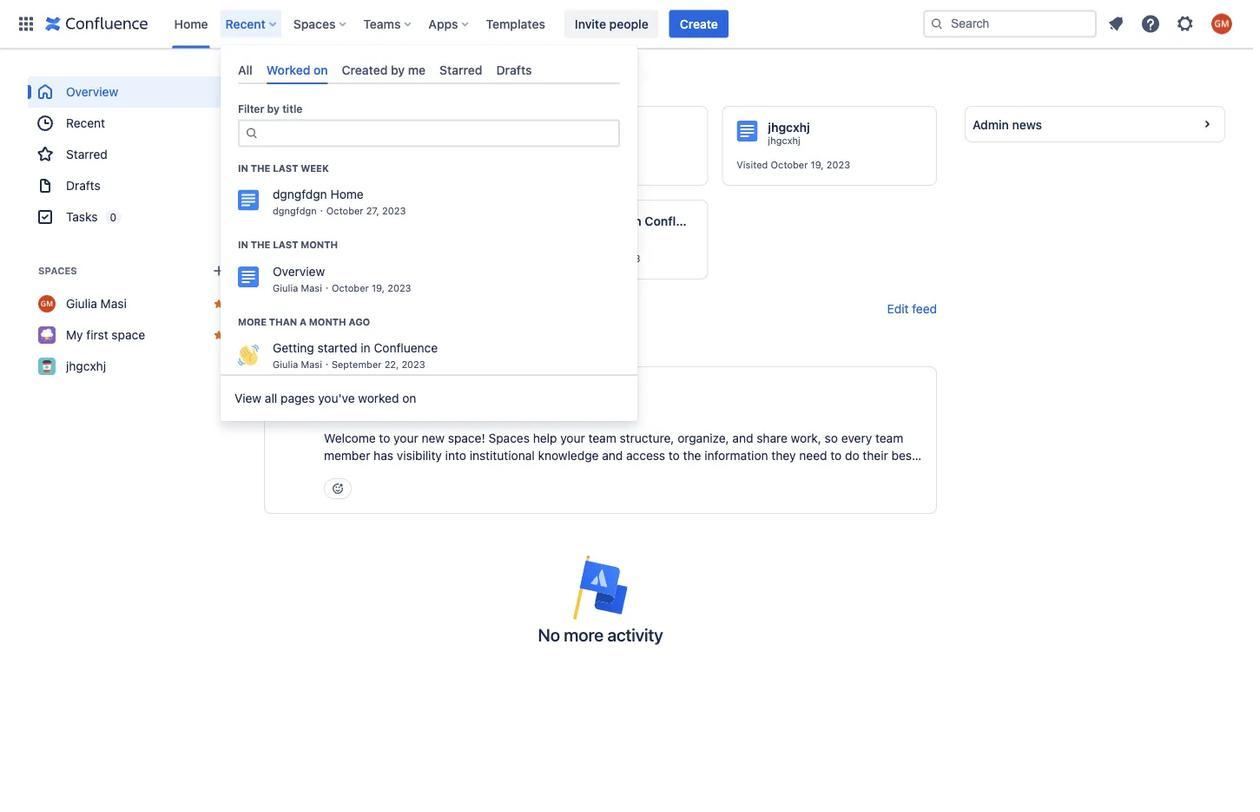 Task type: locate. For each thing, give the bounding box(es) containing it.
dgngfdgn link up created october 27, 2023
[[310, 135, 354, 147]]

0 vertical spatial unstar this space image
[[212, 297, 226, 311]]

1 vertical spatial last
[[273, 240, 298, 251]]

1 vertical spatial by
[[267, 103, 280, 115]]

october up space!
[[457, 404, 503, 418]]

0 horizontal spatial •
[[448, 404, 454, 418]]

banner
[[0, 0, 1254, 49]]

you
[[350, 78, 373, 90]]

unstar this space image
[[212, 297, 226, 311], [212, 328, 226, 342]]

a
[[300, 316, 307, 328]]

starred down recent link
[[66, 147, 108, 162]]

0 vertical spatial visited
[[737, 159, 768, 171]]

the up discover
[[251, 240, 271, 251]]

the up incomplete
[[683, 449, 702, 463]]

editing
[[543, 466, 581, 481]]

・ down "week"
[[317, 206, 326, 217]]

in the last week
[[238, 163, 329, 174]]

my
[[310, 214, 328, 229], [310, 229, 324, 240], [66, 328, 83, 342]]

started down the ago
[[318, 341, 358, 356]]

2 vertical spatial ・
[[322, 359, 332, 371]]

22, down getting started in confluence
[[600, 253, 614, 265]]

1 vertical spatial dgngfdgn home
[[273, 187, 364, 202]]

by left title
[[267, 103, 280, 115]]

0 vertical spatial giulia masi link
[[539, 135, 589, 147]]

templates link
[[481, 10, 551, 38]]

0 vertical spatial drafts
[[497, 63, 532, 77]]

giulia inside getting started in confluence giulia masi ・ september 22, 2023
[[273, 359, 298, 371]]

or
[[854, 466, 866, 481]]

•
[[448, 404, 454, 418], [559, 404, 564, 418]]

0 horizontal spatial team
[[589, 431, 617, 446]]

last up visited september 22, 2023
[[273, 240, 298, 251]]

in for in the last month
[[238, 240, 248, 251]]

1 vertical spatial my first space link
[[28, 320, 236, 351]]

created up you
[[342, 63, 388, 77]]

1 vertical spatial recent
[[66, 116, 105, 130]]

1 team from the left
[[589, 431, 617, 446]]

september up "you've" at the left of the page
[[332, 359, 382, 371]]

filter
[[238, 103, 265, 115]]

spaces down tasks at the top
[[38, 265, 77, 277]]

0 vertical spatial created
[[342, 63, 388, 77]]

1 horizontal spatial team
[[876, 431, 904, 446]]

do
[[846, 449, 860, 463]]

october down jhgcxhj jhgcxhj
[[771, 159, 808, 171]]

1 vertical spatial drafts
[[66, 179, 101, 193]]

filter by title
[[238, 103, 303, 115]]

global element
[[10, 0, 920, 48]]

1 vertical spatial and
[[602, 449, 623, 463]]

in for in the last week
[[238, 163, 248, 174]]

1 horizontal spatial recent
[[226, 17, 266, 31]]

unstar this space image down create a space image
[[212, 297, 226, 311]]

1 horizontal spatial 22,
[[385, 359, 399, 371]]

2 in from the top
[[238, 240, 248, 251]]

month up visited september 22, 2023
[[301, 240, 338, 251]]

1 vertical spatial started
[[318, 341, 358, 356]]

admin news button
[[966, 107, 1225, 142]]

group containing overview
[[28, 76, 236, 233]]

on up where
[[314, 63, 328, 77]]

1 vertical spatial giulia masi link
[[28, 288, 236, 320]]

1 vertical spatial 19,
[[372, 283, 385, 294]]

・ down following
[[322, 359, 332, 371]]

0 vertical spatial 27,
[[358, 159, 371, 171]]

institutional
[[470, 449, 535, 463]]

Filter by title text field
[[264, 121, 608, 146]]

so
[[825, 431, 838, 446]]

2 vertical spatial overview
[[273, 264, 325, 279]]

team up "their"
[[876, 431, 904, 446]]

1 horizontal spatial my first space link
[[310, 229, 375, 241]]

structure,
[[620, 431, 675, 446]]

following
[[293, 332, 346, 346]]

drafts up tasks at the top
[[66, 179, 101, 193]]

october for •
[[457, 404, 503, 418]]

team up this
[[589, 431, 617, 446]]

drafts
[[497, 63, 532, 77], [66, 179, 101, 193]]

unstar this space image inside my first space link
[[212, 328, 226, 342]]

news
[[1013, 117, 1043, 131]]

the left "week"
[[251, 163, 271, 174]]

getting down the a
[[273, 341, 314, 356]]

confluence for getting started in confluence
[[645, 214, 712, 229]]

starred right me
[[440, 63, 483, 77]]

visited for visited october 19, 2023
[[737, 159, 768, 171]]

1 unstar this space image from the top
[[212, 297, 226, 311]]

month for last
[[301, 240, 338, 251]]

tab list containing all
[[231, 56, 627, 84]]

2023
[[374, 159, 398, 171], [827, 159, 851, 171], [382, 206, 406, 217], [383, 253, 407, 265], [617, 253, 641, 265], [388, 283, 411, 294], [402, 359, 426, 371], [526, 404, 555, 418]]

popular button
[[361, 325, 440, 353]]

1 vertical spatial overview
[[539, 120, 594, 135]]

27, for • october 27, 2023 • dgngfdgn
[[506, 404, 523, 418]]

left
[[376, 78, 401, 90]]

off
[[404, 78, 424, 90]]

in
[[238, 163, 248, 174], [238, 240, 248, 251]]

recent up all
[[226, 17, 266, 31]]

1 vertical spatial confluence
[[374, 341, 438, 356]]

・ up what's
[[322, 283, 332, 294]]

happening
[[366, 303, 428, 315]]

all
[[265, 392, 277, 406]]

last
[[273, 163, 298, 174], [273, 240, 298, 251]]

incomplete
[[657, 466, 719, 481]]

0 horizontal spatial started
[[318, 341, 358, 356]]

by right owned
[[367, 404, 381, 418]]

1 horizontal spatial spaces
[[294, 17, 336, 31]]

overview link
[[28, 76, 236, 108]]

1 vertical spatial month
[[309, 316, 346, 328]]

0 horizontal spatial drafts
[[66, 179, 101, 193]]

overview inside 'link'
[[66, 85, 118, 99]]

0 vertical spatial ・
[[317, 206, 326, 217]]

more than a month ago
[[238, 316, 370, 328]]

0 horizontal spatial starred
[[66, 147, 108, 162]]

to left do
[[831, 449, 842, 463]]

to
[[379, 431, 390, 446], [669, 449, 680, 463], [831, 449, 842, 463], [379, 484, 391, 498]]

2 horizontal spatial by
[[391, 63, 405, 77]]

0 horizontal spatial created
[[279, 159, 315, 171]]

dgngfdgn
[[310, 120, 367, 135], [310, 135, 354, 146], [273, 187, 327, 202], [273, 206, 317, 217], [341, 382, 404, 398], [568, 404, 622, 418]]

tab list
[[231, 56, 627, 84]]

on right worked
[[403, 392, 417, 406]]

click
[[723, 466, 750, 481]]

month up following
[[309, 316, 346, 328]]

1 vertical spatial on
[[403, 392, 417, 406]]

unstar this space image up star this space icon
[[212, 328, 226, 342]]

0 horizontal spatial visited
[[279, 253, 310, 265]]

your profile and preferences image
[[1212, 13, 1233, 34]]

visited down jhgcxhj jhgcxhj
[[737, 159, 768, 171]]

• up knowledge
[[559, 404, 564, 418]]

on inside view all pages you've worked on link
[[403, 392, 417, 406]]

22, up dgngfdgn home link on the top left of page
[[385, 359, 399, 371]]

work.
[[324, 466, 355, 481]]

october down created october 27, 2023
[[326, 206, 364, 217]]

spaces up institutional on the bottom left
[[489, 431, 530, 446]]

0 horizontal spatial getting
[[273, 341, 314, 356]]

1 in from the top
[[238, 163, 248, 174]]

discover what's happening
[[264, 303, 428, 315]]

2 team from the left
[[876, 431, 904, 446]]

getting for getting started in confluence giulia masi ・ september 22, 2023
[[273, 341, 314, 356]]

0 vertical spatial recent
[[226, 17, 266, 31]]

0 vertical spatial dgngfdgn home
[[310, 120, 405, 135]]

0 horizontal spatial in
[[361, 341, 371, 356]]

27, right "week"
[[358, 159, 371, 171]]

1 vertical spatial created
[[279, 159, 315, 171]]

0 vertical spatial started
[[586, 214, 628, 229]]

1 horizontal spatial your
[[561, 431, 585, 446]]

visited for visited september 22, 2023
[[279, 253, 310, 265]]

27, up visited september 22, 2023
[[366, 206, 380, 217]]

2 vertical spatial by
[[367, 404, 381, 418]]

22, up giulia masi ・ october 19, 2023 at the top of page
[[366, 253, 380, 265]]

on right e
[[879, 466, 893, 481]]

september up giulia masi ・ october 19, 2023 at the top of page
[[313, 253, 363, 265]]

home left recent dropdown button at the top left of page
[[174, 17, 208, 31]]

0 horizontal spatial by
[[267, 103, 280, 115]]

dgngfdgn home down "week"
[[273, 187, 364, 202]]

0 vertical spatial getting
[[539, 214, 583, 229]]

2 horizontal spatial and
[[733, 431, 754, 446]]

confluence inside getting started in confluence giulia masi ・ september 22, 2023
[[374, 341, 438, 356]]

27,
[[358, 159, 371, 171], [366, 206, 380, 217], [506, 404, 523, 418]]

dgngfdgn home
[[310, 120, 405, 135], [273, 187, 364, 202], [341, 382, 446, 398]]

unstar this space image for giulia masi
[[212, 297, 226, 311]]

jhgcxhj link
[[768, 135, 801, 147], [28, 351, 236, 382]]

0 horizontal spatial your
[[394, 431, 419, 446]]

your up knowledge
[[561, 431, 585, 446]]

edit
[[394, 484, 415, 498]]

1 vertical spatial ・
[[322, 283, 332, 294]]

drafts down templates link
[[497, 63, 532, 77]]

started up september 22, 2023
[[586, 214, 628, 229]]

getting up september 22, 2023
[[539, 214, 583, 229]]

this
[[585, 466, 605, 481]]

giulia masi link
[[539, 135, 589, 147], [28, 288, 236, 320]]

1 horizontal spatial on
[[403, 392, 417, 406]]

dgngfdgn home up created october 27, 2023
[[310, 120, 405, 135]]

started for getting started in confluence giulia masi ・ september 22, 2023
[[318, 341, 358, 356]]

0 vertical spatial confluence
[[645, 214, 712, 229]]

visited down in the last month
[[279, 253, 310, 265]]

month
[[301, 240, 338, 251], [309, 316, 346, 328]]

create
[[680, 17, 718, 31]]

0 vertical spatial last
[[273, 163, 298, 174]]

started inside welcome to your new space! spaces help your team structure, organize, and share work, so every team member has visibility into institutional knowledge and access to the information they need to do their best work. get started with the basics start editing this page: 11 incomplete click the pencil icon ✏️ or e on your keyboard to edit and start typ
[[381, 466, 421, 481]]

every
[[842, 431, 873, 446]]

0 vertical spatial in
[[631, 214, 642, 229]]

worked
[[358, 392, 399, 406]]

october up dgngfdgn ・ october 27, 2023
[[318, 159, 355, 171]]

by for title
[[267, 103, 280, 115]]

up
[[292, 78, 306, 90]]

jhgcxhj inside jhgcxhj jhgcxhj
[[768, 135, 801, 146]]

1 horizontal spatial started
[[381, 466, 421, 481]]

and up page:
[[602, 449, 623, 463]]

1 horizontal spatial getting
[[539, 214, 583, 229]]

by up left on the top
[[391, 63, 405, 77]]

• up space!
[[448, 404, 454, 418]]

2 unstar this space image from the top
[[212, 328, 226, 342]]

1 horizontal spatial giulia masi link
[[539, 135, 589, 147]]

my first space link
[[310, 229, 375, 241], [28, 320, 236, 351]]

edit
[[888, 302, 909, 316]]

0 horizontal spatial confluence
[[374, 341, 438, 356]]

home
[[174, 17, 208, 31], [370, 120, 405, 135], [331, 187, 364, 202], [408, 382, 446, 398]]

2 horizontal spatial on
[[879, 466, 893, 481]]

dgngfdgn link up knowledge
[[568, 402, 622, 420]]

invite people
[[575, 17, 649, 31]]

11
[[643, 466, 654, 481]]

teams
[[364, 17, 401, 31]]

recent
[[226, 17, 266, 31], [66, 116, 105, 130]]

started inside getting started in confluence giulia masi ・ september 22, 2023
[[318, 341, 358, 356]]

1 • from the left
[[448, 404, 454, 418]]

1 vertical spatial jhgcxhj link
[[28, 351, 236, 382]]

1 horizontal spatial 19,
[[811, 159, 824, 171]]

started up the edit
[[381, 466, 421, 481]]

1 vertical spatial 27,
[[366, 206, 380, 217]]

1 vertical spatial in
[[361, 341, 371, 356]]

in up september 22, 2023
[[631, 214, 642, 229]]

1 vertical spatial spaces
[[38, 265, 77, 277]]

new
[[422, 431, 445, 446]]

Search field
[[924, 10, 1097, 38]]

0 vertical spatial jhgcxhj link
[[768, 135, 801, 147]]

1 last from the top
[[273, 163, 298, 174]]

to left the edit
[[379, 484, 391, 498]]

week
[[301, 163, 329, 174]]

dgngfdgn home up owned by
[[341, 382, 446, 398]]

2 vertical spatial and
[[419, 484, 439, 498]]

2 vertical spatial spaces
[[489, 431, 530, 446]]

on
[[314, 63, 328, 77], [403, 392, 417, 406], [879, 466, 893, 481]]

0 horizontal spatial dgngfdgn link
[[310, 135, 354, 147]]

0 horizontal spatial 19,
[[372, 283, 385, 294]]

1 horizontal spatial visited
[[737, 159, 768, 171]]

:wave: image
[[238, 345, 259, 366]]

1 horizontal spatial confluence
[[645, 214, 712, 229]]

by for me
[[391, 63, 405, 77]]

0 horizontal spatial spaces
[[38, 265, 77, 277]]

2 last from the top
[[273, 240, 298, 251]]

1 horizontal spatial starred
[[440, 63, 483, 77]]

created down title
[[279, 159, 315, 171]]

confluence image
[[45, 13, 148, 34], [45, 13, 148, 34]]

september
[[313, 253, 363, 265], [547, 253, 597, 265], [332, 359, 382, 371]]

1 horizontal spatial •
[[559, 404, 564, 418]]

appswitcher icon image
[[16, 13, 36, 34]]

getting inside getting started in confluence giulia masi ・ september 22, 2023
[[273, 341, 314, 356]]

your up visibility
[[394, 431, 419, 446]]

and
[[733, 431, 754, 446], [602, 449, 623, 463], [419, 484, 439, 498]]

share
[[757, 431, 788, 446]]

0 vertical spatial 19,
[[811, 159, 824, 171]]

member
[[324, 449, 371, 463]]

in inside getting started in confluence giulia masi ・ september 22, 2023
[[361, 341, 371, 356]]

spaces up worked on
[[294, 17, 336, 31]]

the
[[251, 163, 271, 174], [251, 240, 271, 251], [683, 449, 702, 463], [451, 466, 470, 481], [754, 466, 772, 481]]

22,
[[366, 253, 380, 265], [600, 253, 614, 265], [385, 359, 399, 371]]

star this space image
[[212, 360, 226, 374]]

0 vertical spatial giulia masi
[[539, 135, 589, 146]]

recent down overview 'link'
[[66, 116, 105, 130]]

2 horizontal spatial started
[[586, 214, 628, 229]]

september 22, 2023
[[547, 253, 641, 265]]

and down with
[[419, 484, 439, 498]]

0 vertical spatial overview
[[66, 85, 118, 99]]

0 vertical spatial in
[[238, 163, 248, 174]]

0 vertical spatial month
[[301, 240, 338, 251]]

27, up institutional on the bottom left
[[506, 404, 523, 418]]

1 horizontal spatial created
[[342, 63, 388, 77]]

help icon image
[[1141, 13, 1162, 34]]

group
[[28, 76, 236, 233]]

started
[[586, 214, 628, 229], [318, 341, 358, 356], [381, 466, 421, 481]]

my first space
[[310, 214, 393, 229], [310, 229, 375, 240], [66, 328, 145, 342]]

0 vertical spatial spaces
[[294, 17, 336, 31]]

visited october 19, 2023
[[737, 159, 851, 171]]

in down the ago
[[361, 341, 371, 356]]

0 vertical spatial my first space link
[[310, 229, 375, 241]]

in up more
[[238, 240, 248, 251]]

and up information
[[733, 431, 754, 446]]

・ inside getting started in confluence giulia masi ・ september 22, 2023
[[322, 359, 332, 371]]

dgngfdgn link
[[310, 135, 354, 147], [568, 402, 622, 420]]

your down best
[[896, 466, 921, 481]]

2 vertical spatial started
[[381, 466, 421, 481]]

last left "week"
[[273, 163, 298, 174]]

start
[[512, 466, 539, 481]]

2 horizontal spatial spaces
[[489, 431, 530, 446]]

in down filter
[[238, 163, 248, 174]]



Task type: vqa. For each thing, say whether or not it's contained in the screenshot.
OR
yes



Task type: describe. For each thing, give the bounding box(es) containing it.
the right click
[[754, 466, 772, 481]]

created for created by me
[[342, 63, 388, 77]]

has
[[374, 449, 394, 463]]

last for week
[[273, 163, 298, 174]]

need
[[800, 449, 828, 463]]

what's
[[321, 303, 363, 315]]

you've
[[318, 392, 355, 406]]

getting started in confluence
[[539, 214, 712, 229]]

jhgcxhj for jhgcxhj
[[66, 359, 106, 374]]

home link
[[169, 10, 213, 38]]

✏️
[[839, 466, 851, 481]]

starred inside group
[[66, 147, 108, 162]]

teams button
[[358, 10, 418, 38]]

0 vertical spatial starred
[[440, 63, 483, 77]]

drafts link
[[28, 170, 236, 202]]

0 vertical spatial dgngfdgn link
[[310, 135, 354, 147]]

2 horizontal spatial your
[[896, 466, 921, 481]]

me
[[408, 63, 426, 77]]

recent inside dropdown button
[[226, 17, 266, 31]]

admin news
[[973, 117, 1043, 131]]

create a space image
[[209, 261, 229, 282]]

following button
[[264, 325, 354, 353]]

worked
[[267, 63, 311, 77]]

0 horizontal spatial 22,
[[366, 253, 380, 265]]

to up incomplete
[[669, 449, 680, 463]]

in for getting started in confluence
[[631, 214, 642, 229]]

in for getting started in confluence giulia masi ・ september 22, 2023
[[361, 341, 371, 356]]

access
[[627, 449, 666, 463]]

owned by
[[324, 404, 384, 418]]

they
[[772, 449, 796, 463]]

pick up where you left off
[[264, 78, 424, 90]]

welcome to your new space! spaces help your team structure, organize, and share work, so every team member has visibility into institutional knowledge and access to the information they need to do their best work. get started with the basics start editing this page: 11 incomplete click the pencil icon ✏️ or e on your keyboard to edit and start typ
[[324, 431, 921, 498]]

invite
[[575, 17, 607, 31]]

september inside getting started in confluence giulia masi ・ september 22, 2023
[[332, 359, 382, 371]]

october 27, 2023 button
[[457, 402, 555, 420]]

home inside global element
[[174, 17, 208, 31]]

settings icon image
[[1176, 13, 1197, 34]]

october up discover what's happening
[[332, 283, 369, 294]]

• october 27, 2023 • dgngfdgn
[[448, 404, 622, 418]]

2 vertical spatial dgngfdgn home
[[341, 382, 446, 398]]

owned
[[324, 404, 364, 418]]

created for created october 27, 2023
[[279, 159, 315, 171]]

banner containing home
[[0, 0, 1254, 49]]

in the last month
[[238, 240, 338, 251]]

created by me
[[342, 63, 426, 77]]

icon
[[812, 466, 835, 481]]

information
[[705, 449, 769, 463]]

best
[[892, 449, 917, 463]]

spaces inside welcome to your new space! spaces help your team structure, organize, and share work, so every team member has visibility into institutional knowledge and access to the information they need to do their best work. get started with the basics start editing this page: 11 incomplete click the pencil icon ✏️ or e on your keyboard to edit and start typ
[[489, 431, 530, 446]]

jhgcxhj for jhgcxhj jhgcxhj
[[768, 120, 811, 135]]

home down left on the top
[[370, 120, 405, 135]]

welcome
[[324, 431, 376, 446]]

with
[[425, 466, 448, 481]]

pencil
[[775, 466, 809, 481]]

pick
[[264, 78, 289, 90]]

invite people button
[[565, 10, 659, 38]]

1 horizontal spatial by
[[367, 404, 381, 418]]

notification icon image
[[1106, 13, 1127, 34]]

people
[[610, 17, 649, 31]]

october for visited
[[771, 159, 808, 171]]

view
[[235, 392, 262, 406]]

unstar this space image for my first space
[[212, 328, 226, 342]]

recent link
[[28, 108, 236, 139]]

0 horizontal spatial giulia masi link
[[28, 288, 236, 320]]

keyboard
[[324, 484, 376, 498]]

0
[[110, 211, 116, 223]]

2 horizontal spatial 22,
[[600, 253, 614, 265]]

than
[[269, 316, 297, 328]]

knowledge
[[538, 449, 599, 463]]

spaces button
[[288, 10, 353, 38]]

apps button
[[424, 10, 476, 38]]

feed
[[913, 302, 938, 316]]

masi inside getting started in confluence giulia masi ・ september 22, 2023
[[301, 359, 322, 371]]

0 horizontal spatial jhgcxhj link
[[28, 351, 236, 382]]

basics
[[473, 466, 509, 481]]

discover
[[264, 303, 318, 315]]

2 horizontal spatial overview
[[539, 120, 594, 135]]

help
[[533, 431, 557, 446]]

view all pages you've worked on
[[235, 392, 417, 406]]

organize,
[[678, 431, 730, 446]]

no
[[538, 625, 560, 645]]

search image
[[931, 17, 945, 31]]

0 horizontal spatial on
[[314, 63, 328, 77]]

created october 27, 2023
[[279, 159, 398, 171]]

title
[[283, 103, 303, 115]]

october for created
[[318, 159, 355, 171]]

dgngfdgn ・ october 27, 2023
[[273, 206, 406, 217]]

september down getting started in confluence
[[547, 253, 597, 265]]

view all pages you've worked on link
[[221, 382, 638, 416]]

home up new
[[408, 382, 446, 398]]

getting for getting started in confluence
[[539, 214, 583, 229]]

1 horizontal spatial and
[[602, 449, 623, 463]]

start
[[443, 484, 469, 498]]

the down into
[[451, 466, 470, 481]]

0 vertical spatial and
[[733, 431, 754, 446]]

more
[[564, 625, 604, 645]]

1 vertical spatial giulia masi
[[66, 297, 127, 311]]

create link
[[670, 10, 729, 38]]

home up dgngfdgn ・ october 27, 2023
[[331, 187, 364, 202]]

month for a
[[309, 316, 346, 328]]

pages
[[281, 392, 315, 406]]

space!
[[448, 431, 485, 446]]

into
[[445, 449, 467, 463]]

visited september 22, 2023
[[279, 253, 407, 265]]

page:
[[608, 466, 640, 481]]

:wave: image
[[238, 345, 259, 366]]

jhgcxhj jhgcxhj
[[768, 120, 811, 146]]

getting started in confluence giulia masi ・ september 22, 2023
[[273, 341, 438, 371]]

2023 inside getting started in confluence giulia masi ・ september 22, 2023
[[402, 359, 426, 371]]

27, for created october 27, 2023
[[358, 159, 371, 171]]

activity
[[608, 625, 663, 645]]

all
[[238, 63, 253, 77]]

typ
[[472, 484, 490, 498]]

templates
[[486, 17, 546, 31]]

where
[[309, 78, 348, 90]]

to up has at bottom
[[379, 431, 390, 446]]

their
[[863, 449, 889, 463]]

2 • from the left
[[559, 404, 564, 418]]

1 horizontal spatial dgngfdgn link
[[568, 402, 622, 420]]

popular
[[389, 332, 432, 346]]

spaces inside popup button
[[294, 17, 336, 31]]

0 horizontal spatial recent
[[66, 116, 105, 130]]

e
[[869, 466, 876, 481]]

apps
[[429, 17, 458, 31]]

edit feed button
[[888, 301, 938, 318]]

tasks
[[66, 210, 98, 224]]

confluence for getting started in confluence giulia masi ・ september 22, 2023
[[374, 341, 438, 356]]

1 horizontal spatial drafts
[[497, 63, 532, 77]]

0 horizontal spatial my first space link
[[28, 320, 236, 351]]

started for getting started in confluence
[[586, 214, 628, 229]]

22, inside getting started in confluence giulia masi ・ september 22, 2023
[[385, 359, 399, 371]]

no more activity
[[538, 625, 663, 645]]

on inside welcome to your new space! spaces help your team structure, organize, and share work, so every team member has visibility into institutional knowledge and access to the information they need to do their best work. get started with the basics start editing this page: 11 incomplete click the pencil icon ✏️ or e on your keyboard to edit and start typ
[[879, 466, 893, 481]]

visibility
[[397, 449, 442, 463]]

recent button
[[220, 10, 283, 38]]

starred link
[[28, 139, 236, 170]]

last for month
[[273, 240, 298, 251]]

add reaction image
[[331, 482, 345, 496]]

1 horizontal spatial giulia masi
[[539, 135, 589, 146]]



